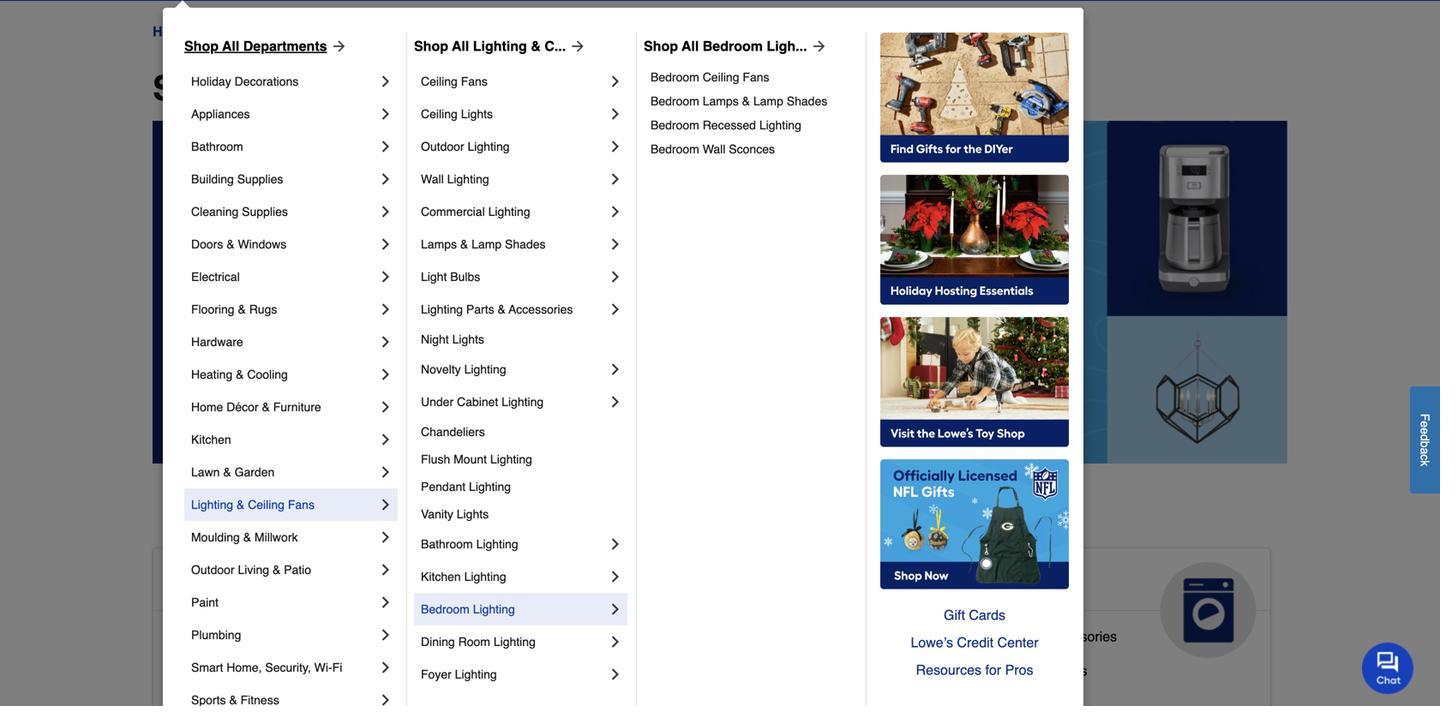 Task type: describe. For each thing, give the bounding box(es) containing it.
light bulbs
[[421, 270, 480, 284]]

flooring
[[191, 303, 235, 316]]

chevron right image for cleaning supplies
[[377, 203, 394, 220]]

doors & windows
[[191, 238, 287, 251]]

ceiling up bedroom lamps & lamp shades
[[703, 70, 740, 84]]

home for home décor & furniture
[[191, 400, 223, 414]]

garden
[[235, 466, 275, 479]]

décor
[[227, 400, 259, 414]]

accessible bathroom link
[[167, 625, 296, 659]]

0 horizontal spatial fans
[[288, 498, 315, 512]]

chevron right image for heating & cooling
[[377, 366, 394, 383]]

commercial
[[421, 205, 485, 219]]

commercial lighting
[[421, 205, 530, 219]]

moulding & millwork link
[[191, 521, 377, 554]]

pet inside animal & pet care
[[660, 569, 697, 597]]

outdoor living & patio link
[[191, 554, 377, 586]]

chandeliers link
[[421, 418, 624, 446]]

building supplies
[[191, 172, 283, 186]]

doors & windows link
[[191, 228, 377, 261]]

supplies for building supplies
[[237, 172, 283, 186]]

home for home
[[153, 24, 191, 39]]

chevron right image for outdoor lighting
[[607, 138, 624, 155]]

& left c...
[[531, 38, 541, 54]]

bedroom for wall
[[651, 142, 699, 156]]

all for shop all lighting & c...
[[452, 38, 469, 54]]

chevron right image for home décor & furniture
[[377, 399, 394, 416]]

building supplies link
[[191, 163, 377, 195]]

chevron right image for ceiling fans
[[607, 73, 624, 90]]

chevron right image for dining room lighting
[[607, 634, 624, 651]]

parts for appliance
[[995, 629, 1027, 645]]

animal
[[549, 569, 629, 597]]

hardware link
[[191, 326, 377, 358]]

beds,
[[574, 691, 609, 706]]

livestock
[[549, 656, 606, 672]]

1 vertical spatial appliances
[[931, 569, 1059, 597]]

bedroom ceiling fans
[[651, 70, 770, 84]]

chevron right image for ceiling lights
[[607, 105, 624, 123]]

bedroom for lamps
[[651, 94, 699, 108]]

flush mount lighting
[[421, 453, 532, 466]]

1 e from the top
[[1419, 421, 1432, 428]]

ceiling down ceiling fans
[[421, 107, 458, 121]]

shop
[[153, 69, 238, 108]]

sconces
[[729, 142, 775, 156]]

gift
[[944, 607, 965, 623]]

chevron right image for lawn & garden
[[377, 464, 394, 481]]

1 horizontal spatial furniture
[[680, 691, 735, 706]]

& left pros
[[994, 663, 1003, 679]]

lighting up chandeliers link
[[502, 395, 544, 409]]

plumbing link
[[191, 619, 377, 652]]

accessible for accessible home
[[167, 569, 293, 597]]

millwork
[[255, 531, 298, 544]]

fi
[[332, 661, 342, 675]]

heating & cooling
[[191, 368, 288, 382]]

care
[[549, 597, 603, 624]]

accessories for appliance parts & accessories
[[1044, 629, 1117, 645]]

livestock supplies link
[[549, 652, 663, 687]]

lighting down room
[[455, 668, 497, 682]]

ceiling inside 'link'
[[421, 75, 458, 88]]

vanity lights
[[421, 508, 489, 521]]

light bulbs link
[[421, 261, 607, 293]]

chevron right image for doors & windows
[[377, 236, 394, 253]]

lighting up lamps & lamp shades link
[[488, 205, 530, 219]]

lights for vanity lights
[[457, 508, 489, 521]]

chevron right image for moulding & millwork
[[377, 529, 394, 546]]

shop all lighting & c... link
[[414, 36, 587, 57]]

holiday hosting essentials. image
[[881, 175, 1069, 305]]

lighting up moulding
[[191, 498, 233, 512]]

shop all departments link
[[184, 36, 348, 57]]

holiday decorations
[[191, 75, 299, 88]]

gift cards
[[944, 607, 1006, 623]]

departments for shop
[[243, 38, 327, 54]]

& right lawn
[[223, 466, 231, 479]]

lighting down flush mount lighting
[[469, 480, 511, 494]]

a
[[1419, 448, 1432, 454]]

kitchen lighting
[[421, 570, 506, 584]]

cleaning
[[191, 205, 239, 219]]

chevron right image for lamps & lamp shades
[[607, 236, 624, 253]]

bedroom for recessed
[[651, 118, 699, 132]]

lowe's credit center link
[[881, 629, 1069, 657]]

lamps & lamp shades link
[[421, 228, 607, 261]]

bedroom for lighting
[[421, 603, 470, 616]]

wall inside wall lighting link
[[421, 172, 444, 186]]

0 vertical spatial appliances link
[[191, 98, 377, 130]]

fans inside 'link'
[[461, 75, 488, 88]]

chevron right image for holiday decorations
[[377, 73, 394, 90]]

chevron right image for novelty lighting
[[607, 361, 624, 378]]

heating
[[191, 368, 233, 382]]

chevron right image for electrical
[[377, 268, 394, 286]]

chevron right image for lighting parts & accessories
[[607, 301, 624, 318]]

bedroom lamps & lamp shades link
[[651, 89, 854, 113]]

bathroom for bathroom
[[191, 140, 243, 153]]

chevron right image for kitchen lighting
[[607, 568, 624, 586]]

bathroom lighting link
[[421, 528, 607, 561]]

departments for shop
[[300, 69, 510, 108]]

novelty lighting
[[421, 363, 506, 376]]

b
[[1419, 441, 1432, 448]]

night lights link
[[421, 326, 624, 353]]

chevron right image for outdoor living & patio
[[377, 562, 394, 579]]

doors
[[191, 238, 223, 251]]

chevron right image for smart home, security, wi-fi
[[377, 659, 394, 676]]

k
[[1419, 460, 1432, 466]]

bathroom inside accessible bathroom 'link'
[[237, 629, 296, 645]]

shop for shop all departments
[[184, 38, 219, 54]]

shop all bedroom ligh... link
[[644, 36, 828, 57]]

arrow right image for shop all bedroom ligh...
[[807, 38, 828, 55]]

0 vertical spatial lamp
[[754, 94, 784, 108]]

chevron right image for bedroom lighting
[[607, 601, 624, 618]]

visit the lowe's toy shop. image
[[881, 317, 1069, 448]]

& inside animal & pet care
[[636, 569, 653, 597]]

parts for lighting
[[466, 303, 494, 316]]

animal & pet care
[[549, 569, 697, 624]]

paint link
[[191, 586, 377, 619]]

accessible home link
[[153, 549, 506, 658]]

2 horizontal spatial fans
[[743, 70, 770, 84]]

chevron right image for commercial lighting
[[607, 203, 624, 220]]

bedroom wall sconces
[[651, 142, 775, 156]]

rugs
[[249, 303, 277, 316]]

0 horizontal spatial furniture
[[273, 400, 321, 414]]

find gifts for the diyer. image
[[881, 33, 1069, 163]]

shop for shop all lighting & c...
[[414, 38, 448, 54]]

lights for night lights
[[452, 333, 484, 346]]

plumbing
[[191, 628, 241, 642]]

appliance parts & accessories
[[931, 629, 1117, 645]]

under
[[421, 395, 454, 409]]

recessed
[[703, 118, 756, 132]]

lighting & ceiling fans
[[191, 498, 315, 512]]

dining room lighting link
[[421, 626, 607, 658]]

supplies for livestock supplies
[[610, 656, 663, 672]]

cleaning supplies
[[191, 205, 288, 219]]

pendant
[[421, 480, 466, 494]]

pendant lighting
[[421, 480, 511, 494]]

lights for ceiling lights
[[461, 107, 493, 121]]

cabinet
[[457, 395, 498, 409]]

ceiling up millwork
[[248, 498, 285, 512]]

flooring & rugs link
[[191, 293, 377, 326]]

bedroom ceiling fans link
[[651, 65, 854, 89]]

shop all bedroom ligh...
[[644, 38, 807, 54]]

& up moulding & millwork
[[237, 498, 245, 512]]

bedroom lighting link
[[421, 593, 607, 626]]

foyer lighting
[[421, 668, 497, 682]]

resources for pros
[[916, 662, 1034, 678]]

kitchen link
[[191, 424, 377, 456]]

accessible for accessible bathroom
[[167, 629, 233, 645]]

resources
[[916, 662, 982, 678]]

lighting down "bathroom lighting"
[[464, 570, 506, 584]]

shop all lighting & c...
[[414, 38, 566, 54]]

lighting up kitchen lighting link
[[476, 538, 518, 551]]

bedroom lighting
[[421, 603, 515, 616]]

chevron right image for flooring & rugs
[[377, 301, 394, 318]]

holiday
[[191, 75, 231, 88]]

novelty
[[421, 363, 461, 376]]

home,
[[227, 661, 262, 675]]

enjoy savings year-round. no matter what you're shopping for, find what you need at a great price. image
[[153, 121, 1288, 464]]

c...
[[545, 38, 566, 54]]

mount
[[454, 453, 487, 466]]



Task type: locate. For each thing, give the bounding box(es) containing it.
0 vertical spatial outdoor
[[421, 140, 464, 153]]

1 horizontal spatial lamps
[[703, 94, 739, 108]]

1 vertical spatial accessible
[[167, 629, 233, 645]]

kitchen up lawn
[[191, 433, 231, 447]]

1 horizontal spatial shades
[[787, 94, 828, 108]]

0 horizontal spatial kitchen
[[191, 433, 231, 447]]

ceiling fans link
[[421, 65, 607, 98]]

appliances link down decorations
[[191, 98, 377, 130]]

1 horizontal spatial accessories
[[1044, 629, 1117, 645]]

bathroom lighting
[[421, 538, 518, 551]]

parts inside lighting parts & accessories link
[[466, 303, 494, 316]]

supplies
[[237, 172, 283, 186], [242, 205, 288, 219], [610, 656, 663, 672]]

chevron right image for light bulbs
[[607, 268, 624, 286]]

kitchen for kitchen
[[191, 433, 231, 447]]

houses,
[[613, 691, 663, 706]]

1 horizontal spatial appliances link
[[918, 549, 1270, 658]]

outdoor for outdoor lighting
[[421, 140, 464, 153]]

light
[[421, 270, 447, 284]]

1 vertical spatial wall
[[421, 172, 444, 186]]

outdoor for outdoor living & patio
[[191, 563, 235, 577]]

fans up ceiling lights
[[461, 75, 488, 88]]

beverage & wine chillers link
[[931, 659, 1088, 694]]

bathroom down vanity lights
[[421, 538, 473, 551]]

2 accessible from the top
[[167, 629, 233, 645]]

appliances down 'holiday'
[[191, 107, 250, 121]]

lighting up bedroom wall sconces link
[[760, 118, 802, 132]]

1 vertical spatial lamp
[[472, 238, 502, 251]]

bedroom recessed lighting link
[[651, 113, 854, 137]]

gift cards link
[[881, 602, 1069, 629]]

0 vertical spatial parts
[[466, 303, 494, 316]]

0 horizontal spatial parts
[[466, 303, 494, 316]]

1 horizontal spatial appliances
[[931, 569, 1059, 597]]

chevron right image for kitchen
[[377, 431, 394, 448]]

1 horizontal spatial pet
[[660, 569, 697, 597]]

smart home, security, wi-fi
[[191, 661, 342, 675]]

lights up novelty lighting
[[452, 333, 484, 346]]

outdoor
[[421, 140, 464, 153], [191, 563, 235, 577]]

under cabinet lighting
[[421, 395, 544, 409]]

all inside the shop all bedroom ligh... link
[[682, 38, 699, 54]]

accessible
[[167, 569, 293, 597], [167, 629, 233, 645], [167, 663, 233, 679]]

1 vertical spatial home
[[191, 400, 223, 414]]

2 vertical spatial lights
[[457, 508, 489, 521]]

0 vertical spatial wall
[[703, 142, 726, 156]]

departments inside shop all departments link
[[243, 38, 327, 54]]

supplies up windows
[[242, 205, 288, 219]]

& right doors on the left of the page
[[227, 238, 235, 251]]

accessible bathroom
[[167, 629, 296, 645]]

hardware
[[191, 335, 243, 349]]

0 horizontal spatial wall
[[421, 172, 444, 186]]

smart home, security, wi-fi link
[[191, 652, 377, 684]]

fans up 'bedroom lamps & lamp shades' link
[[743, 70, 770, 84]]

dining
[[421, 635, 455, 649]]

wall
[[703, 142, 726, 156], [421, 172, 444, 186]]

ceiling lights link
[[421, 98, 607, 130]]

departments up holiday decorations at the left top
[[206, 24, 284, 39]]

lowe's credit center
[[911, 635, 1039, 651]]

furniture down heating & cooling link
[[273, 400, 321, 414]]

lamps inside 'bedroom lamps & lamp shades' link
[[703, 94, 739, 108]]

& up the bulbs
[[460, 238, 468, 251]]

accessible inside accessible home link
[[167, 569, 293, 597]]

wall up commercial
[[421, 172, 444, 186]]

night lights
[[421, 333, 484, 346]]

appliances up cards
[[931, 569, 1059, 597]]

& left cooling
[[236, 368, 244, 382]]

0 vertical spatial pet
[[660, 569, 697, 597]]

1 vertical spatial furniture
[[680, 691, 735, 706]]

0 vertical spatial lights
[[461, 107, 493, 121]]

chevron right image
[[377, 105, 394, 123], [607, 105, 624, 123], [377, 138, 394, 155], [607, 138, 624, 155], [377, 171, 394, 188], [607, 203, 624, 220], [377, 236, 394, 253], [377, 268, 394, 286], [377, 334, 394, 351], [377, 366, 394, 383], [377, 399, 394, 416], [377, 431, 394, 448], [377, 464, 394, 481], [377, 496, 394, 514], [377, 529, 394, 546], [377, 562, 394, 579], [607, 568, 624, 586], [607, 601, 624, 618], [607, 634, 624, 651], [377, 692, 394, 707]]

security,
[[265, 661, 311, 675]]

& right houses,
[[667, 691, 676, 706]]

accessible home image
[[397, 562, 493, 658]]

0 horizontal spatial appliances link
[[191, 98, 377, 130]]

accessible home
[[167, 569, 366, 597]]

furniture right houses,
[[680, 691, 735, 706]]

kitchen up bedroom lighting
[[421, 570, 461, 584]]

2 arrow right image from the left
[[807, 38, 828, 55]]

cards
[[969, 607, 1006, 623]]

f
[[1419, 414, 1432, 421]]

outdoor lighting
[[421, 140, 510, 153]]

lawn & garden
[[191, 466, 275, 479]]

chevron right image for hardware
[[377, 334, 394, 351]]

accessories for lighting parts & accessories
[[509, 303, 573, 316]]

lighting up 'pendant lighting' link
[[490, 453, 532, 466]]

all up bedroom ceiling fans
[[682, 38, 699, 54]]

1 vertical spatial lamps
[[421, 238, 457, 251]]

bathroom inside bathroom lighting link
[[421, 538, 473, 551]]

1 horizontal spatial parts
[[995, 629, 1027, 645]]

1 vertical spatial bathroom
[[421, 538, 473, 551]]

0 vertical spatial lamps
[[703, 94, 739, 108]]

shop all departments
[[153, 69, 510, 108]]

2 vertical spatial accessible
[[167, 663, 233, 679]]

ceiling
[[703, 70, 740, 84], [421, 75, 458, 88], [421, 107, 458, 121], [248, 498, 285, 512]]

1 arrow right image from the left
[[327, 38, 348, 55]]

all for shop all departments
[[247, 69, 290, 108]]

chillers
[[1042, 663, 1088, 679]]

1 horizontal spatial shop
[[414, 38, 448, 54]]

3 shop from the left
[[644, 38, 678, 54]]

accessories up night lights link
[[509, 303, 573, 316]]

& left rugs on the left top of the page
[[238, 303, 246, 316]]

outdoor lighting link
[[421, 130, 607, 163]]

0 vertical spatial bathroom
[[191, 140, 243, 153]]

arrow right image for shop all departments
[[327, 38, 348, 55]]

0 horizontal spatial outdoor
[[191, 563, 235, 577]]

bathroom inside bathroom link
[[191, 140, 243, 153]]

wall inside bedroom wall sconces link
[[703, 142, 726, 156]]

0 vertical spatial accessible
[[167, 569, 293, 597]]

1 vertical spatial outdoor
[[191, 563, 235, 577]]

pet beds, houses, & furniture
[[549, 691, 735, 706]]

all for shop all departments
[[222, 38, 239, 54]]

parts down cards
[[995, 629, 1027, 645]]

& left millwork
[[243, 531, 251, 544]]

outdoor inside outdoor lighting link
[[421, 140, 464, 153]]

kitchen for kitchen lighting
[[421, 570, 461, 584]]

commercial lighting link
[[421, 195, 607, 228]]

chevron right image for plumbing
[[377, 627, 394, 644]]

lighting & ceiling fans link
[[191, 489, 377, 521]]

center
[[998, 635, 1039, 651]]

2 vertical spatial home
[[299, 569, 366, 597]]

shades down ligh...
[[787, 94, 828, 108]]

lamps up the bedroom recessed lighting
[[703, 94, 739, 108]]

2 vertical spatial bathroom
[[237, 629, 296, 645]]

2 horizontal spatial shop
[[644, 38, 678, 54]]

departments up holiday decorations link
[[243, 38, 327, 54]]

accessible for accessible bedroom
[[167, 663, 233, 679]]

supplies for cleaning supplies
[[242, 205, 288, 219]]

supplies up pet beds, houses, & furniture link
[[610, 656, 663, 672]]

home link
[[153, 21, 191, 42]]

appliances image
[[1161, 562, 1257, 658]]

cooling
[[247, 368, 288, 382]]

accessible down plumbing
[[167, 663, 233, 679]]

credit
[[957, 635, 994, 651]]

accessible up the smart
[[167, 629, 233, 645]]

1 vertical spatial lights
[[452, 333, 484, 346]]

all up holiday decorations at the left top
[[222, 38, 239, 54]]

chandeliers
[[421, 425, 485, 439]]

fans
[[743, 70, 770, 84], [461, 75, 488, 88], [288, 498, 315, 512]]

1 accessible from the top
[[167, 569, 293, 597]]

for
[[986, 662, 1002, 678]]

1 horizontal spatial home
[[191, 400, 223, 414]]

arrow right image inside the shop all bedroom ligh... link
[[807, 38, 828, 55]]

arrow right image up "shop all departments"
[[327, 38, 348, 55]]

accessible inside accessible bathroom 'link'
[[167, 629, 233, 645]]

home décor & furniture link
[[191, 391, 377, 424]]

arrow right image inside shop all departments link
[[327, 38, 348, 55]]

0 horizontal spatial shades
[[505, 238, 546, 251]]

outdoor up wall lighting
[[421, 140, 464, 153]]

lighting up night
[[421, 303, 463, 316]]

f e e d b a c k button
[[1410, 387, 1440, 494]]

accessible inside accessible bedroom link
[[167, 663, 233, 679]]

1 vertical spatial accessories
[[1044, 629, 1117, 645]]

electrical
[[191, 270, 240, 284]]

outdoor down moulding
[[191, 563, 235, 577]]

0 horizontal spatial arrow right image
[[327, 38, 348, 55]]

1 vertical spatial kitchen
[[421, 570, 461, 584]]

0 vertical spatial home
[[153, 24, 191, 39]]

under cabinet lighting link
[[421, 386, 607, 418]]

None search field
[[542, 0, 1010, 3]]

2 vertical spatial supplies
[[610, 656, 663, 672]]

all inside shop all departments link
[[222, 38, 239, 54]]

supplies up the cleaning supplies
[[237, 172, 283, 186]]

lighting up the dining room lighting
[[473, 603, 515, 616]]

all down shop all departments link
[[247, 69, 290, 108]]

home décor & furniture
[[191, 400, 321, 414]]

0 horizontal spatial accessories
[[509, 303, 573, 316]]

shop up ceiling fans
[[414, 38, 448, 54]]

0 horizontal spatial pet
[[549, 691, 570, 706]]

all for shop all bedroom ligh...
[[682, 38, 699, 54]]

lamps inside lamps & lamp shades link
[[421, 238, 457, 251]]

bathroom up smart home, security, wi-fi at bottom left
[[237, 629, 296, 645]]

building
[[191, 172, 234, 186]]

chevron right image
[[377, 73, 394, 90], [607, 73, 624, 90], [607, 171, 624, 188], [377, 203, 394, 220], [607, 236, 624, 253], [607, 268, 624, 286], [377, 301, 394, 318], [607, 301, 624, 318], [607, 361, 624, 378], [607, 394, 624, 411], [607, 536, 624, 553], [377, 594, 394, 611], [377, 627, 394, 644], [377, 659, 394, 676], [607, 666, 624, 683]]

shades down commercial lighting link at top left
[[505, 238, 546, 251]]

0 vertical spatial accessories
[[509, 303, 573, 316]]

holiday decorations link
[[191, 65, 377, 98]]

departments up outdoor lighting
[[300, 69, 510, 108]]

electrical link
[[191, 261, 377, 293]]

1 horizontal spatial wall
[[703, 142, 726, 156]]

animal & pet care image
[[779, 562, 875, 658]]

1 shop from the left
[[184, 38, 219, 54]]

chevron right image for bathroom
[[377, 138, 394, 155]]

arrow right image up 'bedroom ceiling fans' link
[[807, 38, 828, 55]]

parts inside appliance parts & accessories link
[[995, 629, 1027, 645]]

1 horizontal spatial fans
[[461, 75, 488, 88]]

patio
[[284, 563, 311, 577]]

ligh...
[[767, 38, 807, 54]]

accessories up chillers
[[1044, 629, 1117, 645]]

lighting parts & accessories link
[[421, 293, 607, 326]]

bathroom up building
[[191, 140, 243, 153]]

1 horizontal spatial outdoor
[[421, 140, 464, 153]]

kitchen inside kitchen link
[[191, 433, 231, 447]]

e up b
[[1419, 428, 1432, 434]]

wall lighting
[[421, 172, 489, 186]]

0 vertical spatial kitchen
[[191, 433, 231, 447]]

flush mount lighting link
[[421, 446, 624, 473]]

chat invite button image
[[1362, 642, 1415, 695]]

lighting down the bedroom lighting link
[[494, 635, 536, 649]]

lighting down outdoor lighting
[[447, 172, 489, 186]]

outdoor living & patio
[[191, 563, 311, 577]]

home inside accessible home link
[[299, 569, 366, 597]]

bedroom for ceiling
[[651, 70, 699, 84]]

bathroom for bathroom lighting
[[421, 538, 473, 551]]

2 e from the top
[[1419, 428, 1432, 434]]

lowe's
[[911, 635, 953, 651]]

0 horizontal spatial lamp
[[472, 238, 502, 251]]

chevron right image for building supplies
[[377, 171, 394, 188]]

arrow right image
[[327, 38, 348, 55], [807, 38, 828, 55]]

lighting up ceiling fans 'link'
[[473, 38, 527, 54]]

kitchen inside kitchen lighting link
[[421, 570, 461, 584]]

fans up moulding & millwork link
[[288, 498, 315, 512]]

1 horizontal spatial lamp
[[754, 94, 784, 108]]

0 horizontal spatial home
[[153, 24, 191, 39]]

chevron right image for wall lighting
[[607, 171, 624, 188]]

departments link
[[206, 21, 284, 42]]

appliances link up chillers
[[918, 549, 1270, 658]]

accessible down moulding
[[167, 569, 293, 597]]

0 horizontal spatial lamps
[[421, 238, 457, 251]]

ceiling up ceiling lights
[[421, 75, 458, 88]]

lights down pendant lighting
[[457, 508, 489, 521]]

wall down the bedroom recessed lighting
[[703, 142, 726, 156]]

2 shop from the left
[[414, 38, 448, 54]]

shop up 'holiday'
[[184, 38, 219, 54]]

1 vertical spatial parts
[[995, 629, 1027, 645]]

lawn
[[191, 466, 220, 479]]

1 vertical spatial shades
[[505, 238, 546, 251]]

outdoor inside outdoor living & patio link
[[191, 563, 235, 577]]

2 horizontal spatial home
[[299, 569, 366, 597]]

officially licensed n f l gifts. shop now. image
[[881, 460, 1069, 590]]

lamp down the commercial lighting
[[472, 238, 502, 251]]

all up ceiling fans
[[452, 38, 469, 54]]

1 horizontal spatial arrow right image
[[807, 38, 828, 55]]

lighting down ceiling lights link on the left of page
[[468, 140, 510, 153]]

pet beds, houses, & furniture link
[[549, 687, 735, 707]]

parts down the bulbs
[[466, 303, 494, 316]]

chevron right image for under cabinet lighting
[[607, 394, 624, 411]]

1 vertical spatial appliances link
[[918, 549, 1270, 658]]

lamp up the bedroom recessed lighting link
[[754, 94, 784, 108]]

& right décor at the left of page
[[262, 400, 270, 414]]

wi-
[[314, 661, 332, 675]]

& up wine
[[1031, 629, 1040, 645]]

0 horizontal spatial shop
[[184, 38, 219, 54]]

0 vertical spatial furniture
[[273, 400, 321, 414]]

& down 'bedroom ceiling fans' link
[[742, 94, 750, 108]]

chevron right image for paint
[[377, 594, 394, 611]]

cleaning supplies link
[[191, 195, 377, 228]]

shop up bedroom ceiling fans
[[644, 38, 678, 54]]

0 vertical spatial shades
[[787, 94, 828, 108]]

room
[[458, 635, 490, 649]]

decorations
[[235, 75, 299, 88]]

1 horizontal spatial kitchen
[[421, 570, 461, 584]]

lights
[[461, 107, 493, 121], [452, 333, 484, 346], [457, 508, 489, 521]]

home inside home décor & furniture link
[[191, 400, 223, 414]]

0 horizontal spatial appliances
[[191, 107, 250, 121]]

& right "animal"
[[636, 569, 653, 597]]

& left the 'patio'
[[273, 563, 281, 577]]

smart
[[191, 661, 223, 675]]

1 vertical spatial pet
[[549, 691, 570, 706]]

shop for shop all bedroom ligh...
[[644, 38, 678, 54]]

f e e d b a c k
[[1419, 414, 1432, 466]]

lights up outdoor lighting
[[461, 107, 493, 121]]

0 vertical spatial supplies
[[237, 172, 283, 186]]

e
[[1419, 421, 1432, 428], [1419, 428, 1432, 434]]

heating & cooling link
[[191, 358, 377, 391]]

1 vertical spatial supplies
[[242, 205, 288, 219]]

chevron right image for foyer lighting
[[607, 666, 624, 683]]

kitchen lighting link
[[421, 561, 607, 593]]

chevron right image for bathroom lighting
[[607, 536, 624, 553]]

chevron right image for appliances
[[377, 105, 394, 123]]

all
[[222, 38, 239, 54], [452, 38, 469, 54], [682, 38, 699, 54], [247, 69, 290, 108]]

vanity lights link
[[421, 501, 624, 528]]

lamps up light on the left
[[421, 238, 457, 251]]

lighting up under cabinet lighting
[[464, 363, 506, 376]]

all inside shop all lighting & c... link
[[452, 38, 469, 54]]

arrow right image
[[566, 38, 587, 55]]

night
[[421, 333, 449, 346]]

3 accessible from the top
[[167, 663, 233, 679]]

flush
[[421, 453, 450, 466]]

chevron right image for lighting & ceiling fans
[[377, 496, 394, 514]]

0 vertical spatial appliances
[[191, 107, 250, 121]]

moulding & millwork
[[191, 531, 298, 544]]

& down light bulbs link on the top left
[[498, 303, 506, 316]]

bulbs
[[450, 270, 480, 284]]

e up d
[[1419, 421, 1432, 428]]



Task type: vqa. For each thing, say whether or not it's contained in the screenshot.
Accessible
yes



